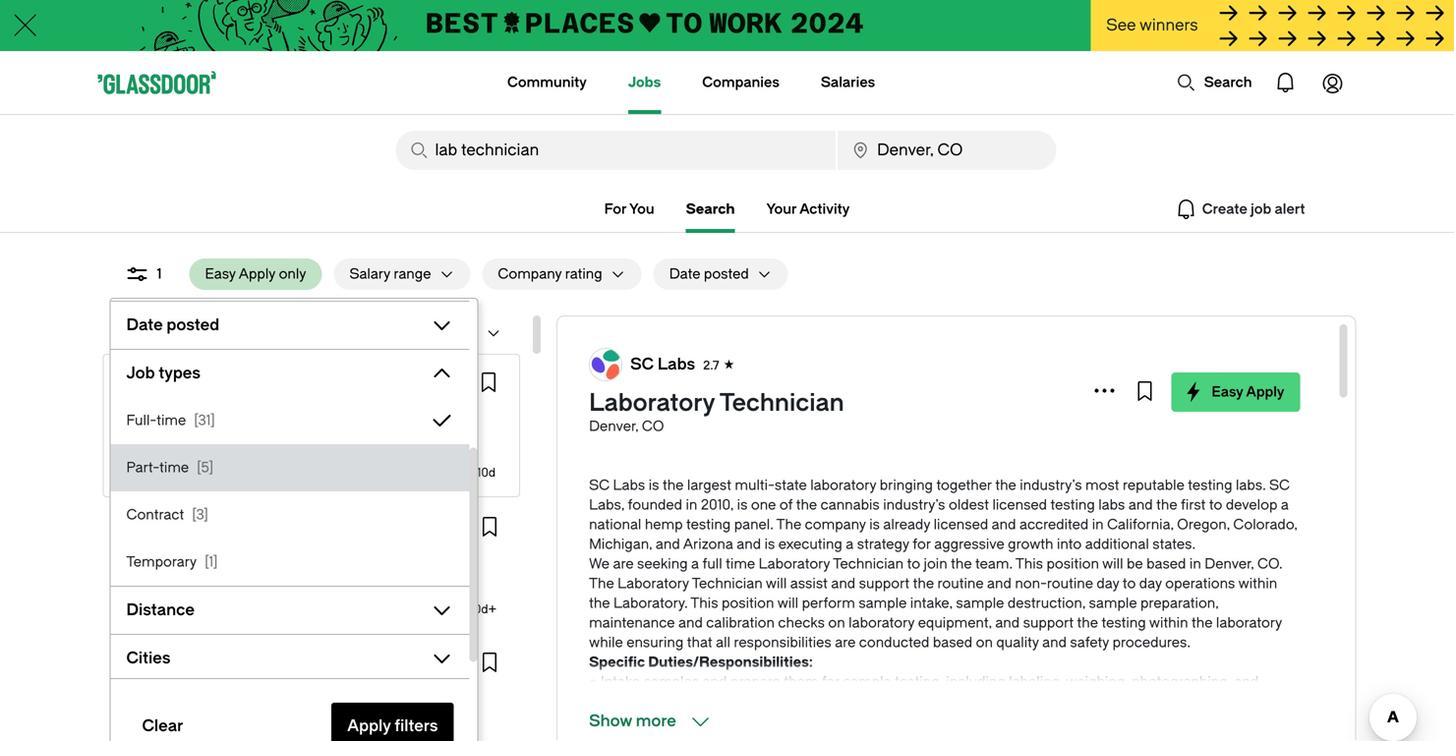 Task type: describe. For each thing, give the bounding box(es) containing it.
types
[[159, 364, 201, 383]]

executing
[[779, 536, 843, 553]]

1 horizontal spatial a
[[846, 536, 854, 553]]

jobs list element
[[102, 353, 521, 741]]

2010,
[[701, 497, 734, 513]]

est.) inside denver, co $19.00 - $20.00 per hour (employer est.)
[[319, 446, 342, 460]]

winners
[[1140, 16, 1198, 34]]

for
[[604, 201, 627, 217]]

full-
[[126, 413, 157, 429]]

Search location field
[[838, 131, 1057, 170]]

1 horizontal spatial to
[[1123, 576, 1136, 592]]

- for $20.00
[[157, 446, 163, 460]]

2 vertical spatial a
[[691, 556, 699, 572]]

testing up accredited
[[1051, 497, 1095, 513]]

only
[[279, 266, 306, 282]]

[5]
[[197, 460, 213, 476]]

co inside the broomfield, co $50k - $70k (employer est.) easy apply
[[187, 563, 206, 577]]

1 horizontal spatial based
[[1147, 556, 1186, 572]]

sc labs is the largest multi-state laboratory bringing together the industry's most reputable testing labs. sc labs, founded in 2010, is one of the cannabis industry's oldest licensed testing labs and the first to develop a national hemp testing panel. the company is already licensed and accredited in california, oregon, colorado, michigan, and arizona and is executing a strategy for aggressive growth into additional states. we are seeking a full time laboratory technician to join the team. this position will be based in denver, co. the laboratory technician will assist and support the routine and non-routine day to day operations within the laboratory. this position will perform sample intake, sample destruction, sample preparation, maintenance and calibration checks on laboratory equipment, and support the testing within the laboratory while ensuring that all responsibilities are conducted based on quality and safety procedures. specific duties/responsibilities: ● intake samples and prepare them for sample testing, including labeling, weighing, photographing, and organizing samples
[[589, 477, 1298, 710]]

reputable
[[1123, 477, 1185, 494]]

photographing,
[[1132, 674, 1231, 690]]

lab
[[137, 325, 162, 341]]

full
[[703, 556, 722, 572]]

$20.00
[[166, 446, 204, 460]]

easy inside easy apply only button
[[205, 266, 236, 282]]

[3]
[[192, 507, 208, 523]]

aggressive
[[934, 536, 1005, 553]]

the up safety
[[1077, 615, 1098, 631]]

strategy
[[857, 536, 909, 553]]

sc labs inside jobs list element
[[151, 376, 199, 389]]

show more button
[[589, 710, 712, 734]]

2 vertical spatial technician
[[692, 576, 763, 592]]

1 vertical spatial position
[[722, 595, 774, 612]]

posted for the right date posted dropdown button
[[704, 266, 749, 282]]

is up strategy
[[869, 517, 880, 533]]

see
[[1107, 16, 1136, 34]]

more
[[636, 712, 676, 731]]

0 vertical spatial to
[[1209, 497, 1223, 513]]

labs.
[[1236, 477, 1266, 494]]

sc labs logo image inside jobs list element
[[120, 372, 142, 393]]

0 horizontal spatial based
[[933, 635, 973, 651]]

first
[[1181, 497, 1206, 513]]

bhd test and measurement
[[118, 516, 277, 530]]

denver, inside laboratory technician denver, co
[[589, 418, 639, 435]]

job
[[126, 364, 155, 383]]

and left safety
[[1042, 635, 1067, 651]]

state
[[775, 477, 807, 494]]

is left 'one'
[[737, 497, 748, 513]]

and down "hemp"
[[656, 536, 680, 553]]

operations
[[1166, 576, 1235, 592]]

37
[[118, 325, 133, 341]]

community link
[[507, 51, 587, 114]]

labs inside jobs list element
[[172, 376, 199, 389]]

0 vertical spatial a
[[1281, 497, 1289, 513]]

ensuring
[[627, 635, 684, 651]]

labeling,
[[1009, 674, 1063, 690]]

cities
[[126, 650, 171, 668]]

easy down $19.00
[[135, 467, 157, 478]]

1 vertical spatial date posted button
[[111, 310, 422, 341]]

in up operations
[[1190, 556, 1201, 572]]

non-
[[1015, 576, 1047, 592]]

sc inside jobs list element
[[151, 376, 169, 389]]

and down panel.
[[737, 536, 761, 553]]

preparation,
[[1141, 595, 1219, 612]]

calibration
[[706, 615, 775, 631]]

date for date posted dropdown button to the bottom
[[126, 316, 163, 334]]

denver, inside sc labs is the largest multi-state laboratory bringing together the industry's most reputable testing labs. sc labs, founded in 2010, is one of the cannabis industry's oldest licensed testing labs and the first to develop a national hemp testing panel. the company is already licensed and accredited in california, oregon, colorado, michigan, and arizona and is executing a strategy for aggressive growth into additional states. we are seeking a full time laboratory technician to join the team. this position will be based in denver, co. the laboratory technician will assist and support the routine and non-routine day to day operations within the laboratory. this position will perform sample intake, sample destruction, sample preparation, maintenance and calibration checks on laboratory equipment, and support the testing within the laboratory while ensuring that all responsibilities are conducted based on quality and safety procedures. specific duties/responsibilities: ● intake samples and prepare them for sample testing, including labeling, weighing, photographing, and organizing samples
[[1205, 556, 1254, 572]]

job types
[[126, 364, 201, 383]]

oregon,
[[1177, 517, 1230, 533]]

1 vertical spatial support
[[1023, 615, 1074, 631]]

responsibilities
[[734, 635, 832, 651]]

laboratory up cannabis
[[810, 477, 876, 494]]

[31]
[[194, 413, 215, 429]]

including
[[946, 674, 1006, 690]]

sample up equipment,
[[956, 595, 1004, 612]]

conducted
[[859, 635, 930, 651]]

is up founded
[[649, 477, 659, 494]]

your activity
[[767, 201, 850, 217]]

labs inside sc labs is the largest multi-state laboratory bringing together the industry's most reputable testing labs. sc labs, founded in 2010, is one of the cannabis industry's oldest licensed testing labs and the first to develop a national hemp testing panel. the company is already licensed and accredited in california, oregon, colorado, michigan, and arizona and is executing a strategy for aggressive growth into additional states. we are seeking a full time laboratory technician to join the team. this position will be based in denver, co. the laboratory technician will assist and support the routine and non-routine day to day operations within the laboratory. this position will perform sample intake, sample destruction, sample preparation, maintenance and calibration checks on laboratory equipment, and support the testing within the laboratory while ensuring that all responsibilities are conducted based on quality and safety procedures. specific duties/responsibilities: ● intake samples and prepare them for sample testing, including labeling, weighing, photographing, and organizing samples
[[613, 477, 645, 494]]

easy inside the "easy apply" button
[[1212, 384, 1244, 400]]

companies
[[702, 74, 780, 90]]

california,
[[1107, 517, 1174, 533]]

0 horizontal spatial licensed
[[934, 517, 988, 533]]

1 horizontal spatial this
[[1016, 556, 1043, 572]]

national
[[589, 517, 642, 533]]

1 vertical spatial samples
[[661, 694, 716, 710]]

1 vertical spatial technician
[[833, 556, 904, 572]]

and up that
[[679, 615, 703, 631]]

test
[[148, 516, 172, 530]]

testing up the first
[[1188, 477, 1233, 494]]

laboratory up conducted
[[849, 615, 915, 631]]

Search keyword field
[[396, 131, 836, 170]]

the right the of
[[796, 497, 817, 513]]

1 horizontal spatial position
[[1047, 556, 1099, 572]]

1 horizontal spatial the
[[776, 517, 802, 533]]

states.
[[1153, 536, 1196, 553]]

company
[[498, 266, 562, 282]]

laboratory down co.
[[1216, 615, 1282, 631]]

1 vertical spatial will
[[766, 576, 787, 592]]

in left 2010,
[[686, 497, 698, 513]]

posted for date posted dropdown button to the bottom
[[167, 316, 219, 334]]

in down the labs
[[1092, 517, 1104, 533]]

the up founded
[[663, 477, 684, 494]]

0 vertical spatial samples
[[644, 674, 699, 690]]

laboratory.
[[614, 595, 688, 612]]

the down aggressive
[[951, 556, 972, 572]]

distance
[[126, 601, 195, 620]]

temporary [1]
[[126, 554, 218, 570]]

time for full-
[[157, 413, 186, 429]]

labs
[[1099, 497, 1125, 513]]

be
[[1127, 556, 1143, 572]]

already
[[883, 517, 930, 533]]

activity
[[800, 201, 850, 217]]

apply down $20.00
[[159, 467, 186, 478]]

perform
[[802, 595, 855, 612]]

●
[[589, 674, 597, 690]]

and down team.
[[987, 576, 1012, 592]]

cannabis
[[821, 497, 880, 513]]

origins
[[118, 652, 159, 666]]

1 routine from the left
[[938, 576, 984, 592]]

est.) inside the broomfield, co $50k - $70k (employer est.) easy apply
[[250, 583, 273, 597]]

the up the maintenance
[[589, 595, 610, 612]]

1 button
[[110, 259, 177, 290]]

jobs
[[236, 325, 264, 341]]

full-time [31]
[[126, 413, 215, 429]]

search link
[[686, 198, 735, 221]]

0 horizontal spatial this
[[691, 595, 718, 612]]

maintenance
[[589, 615, 675, 631]]

testing up procedures.
[[1102, 615, 1146, 631]]

quality
[[997, 635, 1039, 651]]

additional
[[1085, 536, 1149, 553]]

for you link
[[604, 198, 655, 221]]

1 horizontal spatial date posted button
[[654, 259, 749, 290]]

$65k
[[158, 719, 187, 733]]

0 vertical spatial will
[[1102, 556, 1124, 572]]

0 horizontal spatial are
[[613, 556, 634, 572]]

search inside "button"
[[1204, 74, 1252, 90]]

team.
[[976, 556, 1013, 572]]

and inside jobs list element
[[174, 516, 195, 530]]

together
[[937, 477, 992, 494]]

range
[[394, 266, 431, 282]]

equipment,
[[918, 615, 992, 631]]

we
[[589, 556, 610, 572]]

time for part-
[[159, 460, 189, 476]]

2 horizontal spatial labs
[[658, 355, 695, 374]]

and up quality in the bottom of the page
[[995, 615, 1020, 631]]

organizing
[[589, 694, 657, 710]]

origins laboratory inc.
[[118, 652, 246, 666]]

and right photographing,
[[1235, 674, 1259, 690]]

2 day from the left
[[1140, 576, 1162, 592]]

and down duties/responsibilities:
[[703, 674, 727, 690]]

easy apply inside the "easy apply" button
[[1212, 384, 1285, 400]]

sc up labs,
[[589, 477, 610, 494]]

salaries link
[[821, 51, 875, 114]]

apply inside the broomfield, co $50k - $70k (employer est.) easy apply
[[158, 604, 185, 615]]

most
[[1086, 477, 1120, 494]]

hemp
[[645, 517, 683, 533]]

seeking
[[637, 556, 688, 572]]

1 horizontal spatial industry's
[[1020, 477, 1082, 494]]

co inside laboratory technician denver, co
[[642, 418, 664, 435]]

job types list box
[[111, 397, 470, 586]]

2 vertical spatial will
[[778, 595, 799, 612]]

is down panel.
[[765, 536, 775, 553]]

hour
[[228, 446, 257, 460]]

denver, inside denver, co $19.00 - $20.00 per hour (employer est.)
[[119, 427, 162, 441]]

time inside sc labs is the largest multi-state laboratory bringing together the industry's most reputable testing labs. sc labs, founded in 2010, is one of the cannabis industry's oldest licensed testing labs and the first to develop a national hemp testing panel. the company is already licensed and accredited in california, oregon, colorado, michigan, and arizona and is executing a strategy for aggressive growth into additional states. we are seeking a full time laboratory technician to join the team. this position will be based in denver, co. the laboratory technician will assist and support the routine and non-routine day to day operations within the laboratory. this position will perform sample intake, sample destruction, sample preparation, maintenance and calibration checks on laboratory equipment, and support the testing within the laboratory while ensuring that all responsibilities are conducted based on quality and safety procedures. specific duties/responsibilities: ● intake samples and prepare them for sample testing, including labeling, weighing, photographing, and organizing samples
[[726, 556, 755, 572]]

salary range
[[350, 266, 431, 282]]

sample down conducted
[[844, 674, 892, 690]]

distance button
[[111, 595, 422, 626]]

easy inside the broomfield, co $50k - $70k (employer est.) easy apply
[[134, 604, 156, 615]]

$50k
[[118, 583, 147, 597]]

denver, right jobs
[[282, 325, 332, 341]]

1 vertical spatial are
[[835, 635, 856, 651]]

temporary
[[126, 554, 197, 570]]



Task type: locate. For each thing, give the bounding box(es) containing it.
are
[[613, 556, 634, 572], [835, 635, 856, 651]]

companies link
[[702, 51, 780, 114]]

1 vertical spatial date posted
[[126, 316, 219, 334]]

to right the first
[[1209, 497, 1223, 513]]

labs
[[658, 355, 695, 374], [172, 376, 199, 389], [613, 477, 645, 494]]

one
[[751, 497, 776, 513]]

0 horizontal spatial day
[[1097, 576, 1119, 592]]

easy up labs.
[[1212, 384, 1244, 400]]

this down "growth" at bottom
[[1016, 556, 1043, 572]]

1 horizontal spatial routine
[[1047, 576, 1093, 592]]

easy apply up labs.
[[1212, 384, 1285, 400]]

denver, up $19.00
[[119, 427, 162, 441]]

arizona
[[683, 536, 733, 553]]

labs up the full-time [31]
[[172, 376, 199, 389]]

none field search keyword
[[396, 131, 836, 170]]

1 vertical spatial on
[[976, 635, 993, 651]]

(employer right hour
[[260, 446, 316, 460]]

labs left 2.7
[[658, 355, 695, 374]]

within down preparation,
[[1149, 615, 1188, 631]]

intake,
[[910, 595, 953, 612]]

2 none field from the left
[[838, 131, 1057, 170]]

1 vertical spatial this
[[691, 595, 718, 612]]

the up intake,
[[913, 576, 934, 592]]

largest
[[687, 477, 732, 494]]

(employer down [1] on the left bottom of the page
[[190, 583, 247, 597]]

into
[[1057, 536, 1082, 553]]

1 horizontal spatial sc labs logo image
[[590, 349, 622, 381]]

time left [5]
[[159, 460, 189, 476]]

1 horizontal spatial for
[[913, 536, 931, 553]]

your activity link
[[767, 198, 850, 221]]

0 horizontal spatial the
[[589, 576, 614, 592]]

2 vertical spatial -
[[150, 719, 155, 733]]

on down perform
[[828, 615, 845, 631]]

0 vertical spatial this
[[1016, 556, 1043, 572]]

1 horizontal spatial sc labs
[[630, 355, 695, 374]]

1 horizontal spatial support
[[1023, 615, 1074, 631]]

in right jobs
[[267, 325, 279, 341]]

develop
[[1226, 497, 1278, 513]]

0 vertical spatial for
[[913, 536, 931, 553]]

sc left 2.7
[[630, 355, 654, 374]]

2 horizontal spatial to
[[1209, 497, 1223, 513]]

sc labs logo image
[[590, 349, 622, 381], [120, 372, 142, 393]]

community
[[507, 74, 587, 90]]

see winners
[[1107, 16, 1198, 34]]

the right together
[[995, 477, 1017, 494]]

1 horizontal spatial are
[[835, 635, 856, 651]]

sc up the full-time [31]
[[151, 376, 169, 389]]

0 vertical spatial est.)
[[319, 446, 342, 460]]

labs up labs,
[[613, 477, 645, 494]]

and up "growth" at bottom
[[992, 517, 1016, 533]]

0 horizontal spatial none field
[[396, 131, 836, 170]]

0 horizontal spatial on
[[828, 615, 845, 631]]

laboratory inside jobs list element
[[162, 652, 223, 666]]

laboratory technician denver, co
[[589, 389, 844, 435]]

technician up state
[[720, 389, 844, 417]]

inc.
[[226, 652, 246, 666]]

of
[[780, 497, 793, 513]]

day
[[1097, 576, 1119, 592], [1140, 576, 1162, 592]]

will up checks
[[778, 595, 799, 612]]

licensed down oldest
[[934, 517, 988, 533]]

1 horizontal spatial posted
[[704, 266, 749, 282]]

procedures.
[[1113, 635, 1191, 651]]

are down michigan,
[[613, 556, 634, 572]]

1 vertical spatial for
[[822, 674, 840, 690]]

0 horizontal spatial easy apply
[[135, 467, 186, 478]]

None field
[[396, 131, 836, 170], [838, 131, 1057, 170]]

-
[[157, 446, 163, 460], [150, 583, 156, 597], [150, 719, 155, 733]]

the
[[663, 477, 684, 494], [995, 477, 1017, 494], [796, 497, 817, 513], [1157, 497, 1178, 513], [951, 556, 972, 572], [913, 576, 934, 592], [589, 595, 610, 612], [1077, 615, 1098, 631], [1192, 615, 1213, 631]]

1 vertical spatial licensed
[[934, 517, 988, 533]]

- inside denver, co $19.00 - $20.00 per hour (employer est.)
[[157, 446, 163, 460]]

industry's up "already"
[[883, 497, 946, 513]]

0 vertical spatial are
[[613, 556, 634, 572]]

and up california, on the bottom of page
[[1129, 497, 1153, 513]]

bhd
[[118, 516, 146, 530]]

easy apply
[[1212, 384, 1285, 400], [135, 467, 186, 478]]

search down see winners link
[[1204, 74, 1252, 90]]

join
[[924, 556, 948, 572]]

rating
[[565, 266, 602, 282]]

intake
[[601, 674, 640, 690]]

none field search location
[[838, 131, 1057, 170]]

on left quality in the bottom of the page
[[976, 635, 993, 651]]

industry's up accredited
[[1020, 477, 1082, 494]]

0 vertical spatial date
[[669, 266, 701, 282]]

0 horizontal spatial sc labs
[[151, 376, 199, 389]]

0 horizontal spatial (employer
[[190, 583, 247, 597]]

will left assist on the bottom of page
[[766, 576, 787, 592]]

testing up arizona
[[686, 517, 731, 533]]

0 horizontal spatial support
[[859, 576, 910, 592]]

0 vertical spatial based
[[1147, 556, 1186, 572]]

1 vertical spatial (employer
[[190, 583, 247, 597]]

2 vertical spatial labs
[[613, 477, 645, 494]]

0 horizontal spatial labs
[[172, 376, 199, 389]]

a
[[1281, 497, 1289, 513], [846, 536, 854, 553], [691, 556, 699, 572]]

0 horizontal spatial industry's
[[883, 497, 946, 513]]

based down equipment,
[[933, 635, 973, 651]]

routine down the join
[[938, 576, 984, 592]]

part-
[[126, 460, 159, 476]]

sc labs logo image down rating
[[590, 349, 622, 381]]

0 vertical spatial posted
[[704, 266, 749, 282]]

support down strategy
[[859, 576, 910, 592]]

laboratory inside laboratory technician denver, co
[[589, 389, 715, 417]]

and right test
[[174, 516, 195, 530]]

1 vertical spatial search
[[686, 201, 735, 217]]

0 vertical spatial position
[[1047, 556, 1099, 572]]

1 horizontal spatial search
[[1204, 74, 1252, 90]]

apply up labs.
[[1246, 384, 1285, 400]]

measurement
[[198, 516, 277, 530]]

sample down be
[[1089, 595, 1137, 612]]

0 horizontal spatial for
[[822, 674, 840, 690]]

1 horizontal spatial est.)
[[319, 446, 342, 460]]

apply down $70k
[[158, 604, 185, 615]]

easy apply button
[[1172, 373, 1300, 412]]

search right you
[[686, 201, 735, 217]]

$19.00
[[119, 446, 154, 460]]

1 horizontal spatial within
[[1239, 576, 1278, 592]]

oldest
[[949, 497, 989, 513]]

contract [3]
[[126, 507, 208, 523]]

1 horizontal spatial (employer
[[260, 446, 316, 460]]

0 vertical spatial labs
[[658, 355, 695, 374]]

routine up the destruction,
[[1047, 576, 1093, 592]]

laboratory left inc.
[[162, 652, 223, 666]]

(employer
[[260, 446, 316, 460], [190, 583, 247, 597]]

michigan,
[[589, 536, 652, 553]]

0 horizontal spatial search
[[686, 201, 735, 217]]

1 vertical spatial posted
[[167, 316, 219, 334]]

1 vertical spatial time
[[159, 460, 189, 476]]

lottie animation container image
[[1262, 59, 1309, 106], [1309, 59, 1357, 106], [1309, 59, 1357, 106], [1177, 73, 1196, 92]]

on
[[828, 615, 845, 631], [976, 635, 993, 651]]

0 vertical spatial on
[[828, 615, 845, 631]]

1 none field from the left
[[396, 131, 836, 170]]

0 vertical spatial easy apply
[[1212, 384, 1285, 400]]

them
[[784, 674, 818, 690]]

1 vertical spatial industry's
[[883, 497, 946, 513]]

0 horizontal spatial routine
[[938, 576, 984, 592]]

for up the join
[[913, 536, 931, 553]]

the down we
[[589, 576, 614, 592]]

sample
[[859, 595, 907, 612], [956, 595, 1004, 612], [1089, 595, 1137, 612], [844, 674, 892, 690]]

for
[[913, 536, 931, 553], [822, 674, 840, 690]]

(employer inside the broomfield, co $50k - $70k (employer est.) easy apply
[[190, 583, 247, 597]]

the
[[776, 517, 802, 533], [589, 576, 614, 592]]

date posted down the search link at top
[[669, 266, 749, 282]]

posted down the search link at top
[[704, 266, 749, 282]]

1 vertical spatial date
[[126, 316, 163, 334]]

0 vertical spatial -
[[157, 446, 163, 460]]

easy apply only button
[[189, 259, 322, 290]]

0 horizontal spatial within
[[1149, 615, 1188, 631]]

to left the join
[[907, 556, 920, 572]]

denver,
[[282, 325, 332, 341], [589, 418, 639, 435], [119, 427, 162, 441], [1205, 556, 1254, 572]]

1 horizontal spatial licensed
[[993, 497, 1047, 513]]

$45k
[[118, 719, 147, 733]]

0 vertical spatial within
[[1239, 576, 1278, 592]]

for right them on the right of the page
[[822, 674, 840, 690]]

est.) right hour
[[319, 446, 342, 460]]

0 vertical spatial search
[[1204, 74, 1252, 90]]

0 horizontal spatial date
[[126, 316, 163, 334]]

easy apply only
[[205, 266, 306, 282]]

1 vertical spatial within
[[1149, 615, 1188, 631]]

1 horizontal spatial date posted
[[669, 266, 749, 282]]

1 vertical spatial easy apply
[[135, 467, 186, 478]]

1 vertical spatial to
[[907, 556, 920, 572]]

sc labs
[[630, 355, 695, 374], [151, 376, 199, 389]]

laboratory up laboratory.
[[618, 576, 689, 592]]

2 vertical spatial time
[[726, 556, 755, 572]]

1 horizontal spatial day
[[1140, 576, 1162, 592]]

0 horizontal spatial posted
[[167, 316, 219, 334]]

- inside the broomfield, co $50k - $70k (employer est.) easy apply
[[150, 583, 156, 597]]

lottie animation container image inside search "button"
[[1177, 73, 1196, 92]]

a down the company
[[846, 536, 854, 553]]

laboratory
[[810, 477, 876, 494], [849, 615, 915, 631], [1216, 615, 1282, 631]]

easy apply inside jobs list element
[[135, 467, 186, 478]]

technician down full
[[692, 576, 763, 592]]

sc labs left 2.7
[[630, 355, 695, 374]]

posted right 'lab'
[[167, 316, 219, 334]]

day down additional
[[1097, 576, 1119, 592]]

licensed up accredited
[[993, 497, 1047, 513]]

1 vertical spatial est.)
[[250, 583, 273, 597]]

industry's
[[1020, 477, 1082, 494], [883, 497, 946, 513]]

2.7
[[703, 359, 719, 373]]

company
[[805, 517, 866, 533]]

apply inside button
[[1246, 384, 1285, 400]]

accredited
[[1020, 517, 1089, 533]]

within down co.
[[1239, 576, 1278, 592]]

panel.
[[734, 517, 774, 533]]

this up that
[[691, 595, 718, 612]]

date posted button down the search link at top
[[654, 259, 749, 290]]

company rating button
[[482, 259, 602, 290]]

the down preparation,
[[1192, 615, 1213, 631]]

0 vertical spatial (employer
[[260, 446, 316, 460]]

co inside denver, co $19.00 - $20.00 per hour (employer est.)
[[165, 427, 184, 441]]

0 vertical spatial technician
[[720, 389, 844, 417]]

date down the search link at top
[[669, 266, 701, 282]]

(employer inside denver, co $19.00 - $20.00 per hour (employer est.)
[[260, 446, 316, 460]]

within
[[1239, 576, 1278, 592], [1149, 615, 1188, 631]]

technician inside laboratory technician denver, co
[[720, 389, 844, 417]]

1 horizontal spatial date
[[669, 266, 701, 282]]

testing,
[[895, 674, 943, 690]]

date for the right date posted dropdown button
[[669, 266, 701, 282]]

will
[[1102, 556, 1124, 572], [766, 576, 787, 592], [778, 595, 799, 612]]

technician down strategy
[[833, 556, 904, 572]]

position down into
[[1047, 556, 1099, 572]]

is
[[649, 477, 659, 494], [737, 497, 748, 513], [869, 517, 880, 533], [765, 536, 775, 553]]

support down the destruction,
[[1023, 615, 1074, 631]]

search
[[1204, 74, 1252, 90], [686, 201, 735, 217]]

denver, co $19.00 - $20.00 per hour (employer est.)
[[119, 427, 342, 460]]

1 vertical spatial a
[[846, 536, 854, 553]]

easy apply down $19.00
[[135, 467, 186, 478]]

- for $70k
[[150, 583, 156, 597]]

0 vertical spatial sc labs
[[630, 355, 695, 374]]

show more
[[589, 712, 676, 731]]

job types button
[[111, 358, 422, 389]]

sc
[[630, 355, 654, 374], [151, 376, 169, 389], [589, 477, 610, 494], [1270, 477, 1290, 494]]

- right $45k
[[150, 719, 155, 733]]

1 vertical spatial sc labs
[[151, 376, 199, 389]]

lottie animation container image inside search "button"
[[1177, 73, 1196, 92]]

time
[[157, 413, 186, 429], [159, 460, 189, 476], [726, 556, 755, 572]]

date posted button
[[654, 259, 749, 290], [111, 310, 422, 341]]

are down perform
[[835, 635, 856, 651]]

colorado,
[[1234, 517, 1298, 533]]

salary
[[350, 266, 390, 282]]

apply inside button
[[239, 266, 275, 282]]

37 lab technician jobs in denver, co
[[118, 325, 358, 341]]

date up job
[[126, 316, 163, 334]]

1 day from the left
[[1097, 576, 1119, 592]]

based down states.
[[1147, 556, 1186, 572]]

0 vertical spatial time
[[157, 413, 186, 429]]

easy
[[205, 266, 236, 282], [1212, 384, 1244, 400], [135, 467, 157, 478], [134, 604, 156, 615]]

1 vertical spatial -
[[150, 583, 156, 597]]

laboratory up assist on the bottom of page
[[759, 556, 830, 572]]

1 horizontal spatial easy apply
[[1212, 384, 1285, 400]]

while
[[589, 635, 623, 651]]

that
[[687, 635, 713, 651]]

10d
[[477, 466, 496, 480]]

0 vertical spatial date posted
[[669, 266, 749, 282]]

broomfield,
[[118, 563, 184, 577]]

and up perform
[[831, 576, 856, 592]]

sample up conducted
[[859, 595, 907, 612]]

jobs
[[628, 74, 661, 90]]

a left full
[[691, 556, 699, 572]]

denver, up labs,
[[589, 418, 639, 435]]

sc right labs.
[[1270, 477, 1290, 494]]

0 vertical spatial support
[[859, 576, 910, 592]]

0 vertical spatial the
[[776, 517, 802, 533]]

denver, up operations
[[1205, 556, 1254, 572]]

0 horizontal spatial to
[[907, 556, 920, 572]]

labs,
[[589, 497, 625, 513]]

1 vertical spatial based
[[933, 635, 973, 651]]

sc labs up the full-time [31]
[[151, 376, 199, 389]]

show
[[589, 712, 632, 731]]

0 horizontal spatial a
[[691, 556, 699, 572]]

0 horizontal spatial date posted button
[[111, 310, 422, 341]]

position
[[1047, 556, 1099, 572], [722, 595, 774, 612]]

0 vertical spatial industry's
[[1020, 477, 1082, 494]]

the down reputable
[[1157, 497, 1178, 513]]

2 horizontal spatial a
[[1281, 497, 1289, 513]]

the down the of
[[776, 517, 802, 533]]

2 routine from the left
[[1047, 576, 1093, 592]]

0 vertical spatial licensed
[[993, 497, 1047, 513]]

per
[[207, 446, 225, 460]]

lottie animation container image
[[429, 51, 508, 112], [429, 51, 508, 112], [1262, 59, 1309, 106], [1177, 73, 1196, 92]]

prepare
[[730, 674, 781, 690]]

all
[[716, 635, 731, 651]]



Task type: vqa. For each thing, say whether or not it's contained in the screenshot.
Search keyword Field
yes



